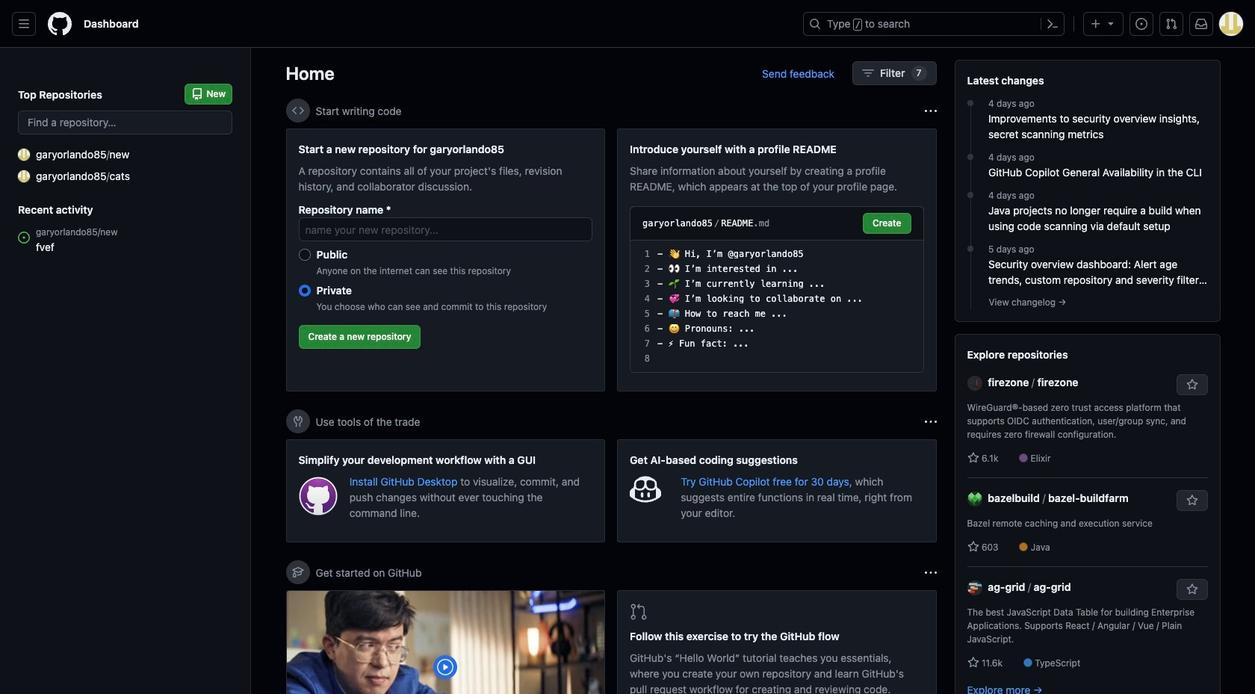 Task type: vqa. For each thing, say whether or not it's contained in the screenshot.
/ for thehyattpalapa
no



Task type: describe. For each thing, give the bounding box(es) containing it.
notifications image
[[1196, 18, 1208, 30]]

none submit inside introduce yourself with a profile readme element
[[863, 213, 911, 234]]

3 dot fill image from the top
[[965, 243, 977, 255]]

Find a repository… text field
[[18, 111, 232, 135]]

star this repository image for @bazelbuild profile image
[[1187, 495, 1198, 507]]

cats image
[[18, 170, 30, 182]]

@bazelbuild profile image
[[968, 492, 982, 507]]

start a new repository element
[[286, 129, 605, 392]]

simplify your development workflow with a gui element
[[286, 439, 605, 543]]

name your new repository... text field
[[299, 217, 593, 241]]

@firezone profile image
[[968, 376, 982, 391]]

why am i seeing this? image for introduce yourself with a profile readme element
[[925, 105, 937, 117]]

command palette image
[[1047, 18, 1059, 30]]

mortar board image
[[292, 567, 304, 578]]

explore repositories navigation
[[955, 334, 1221, 694]]

star image for @ag-grid profile image
[[968, 657, 979, 669]]

star image for @bazelbuild profile image
[[968, 541, 979, 553]]

dot fill image
[[965, 97, 977, 109]]

none radio inside start a new repository element
[[299, 249, 311, 261]]

play image
[[437, 658, 455, 676]]

star image for @firezone profile image
[[968, 452, 979, 464]]

2 dot fill image from the top
[[965, 189, 977, 201]]

tools image
[[292, 416, 304, 428]]

1 dot fill image from the top
[[965, 151, 977, 163]]

plus image
[[1090, 18, 1102, 30]]

homepage image
[[48, 12, 72, 36]]

Top Repositories search field
[[18, 111, 232, 135]]

try the github flow element
[[617, 590, 937, 694]]



Task type: locate. For each thing, give the bounding box(es) containing it.
0 vertical spatial git pull request image
[[1166, 18, 1178, 30]]

1 why am i seeing this? image from the top
[[925, 105, 937, 117]]

star image down @ag-grid profile image
[[968, 657, 979, 669]]

open issue image
[[18, 232, 30, 244]]

introduce yourself with a profile readme element
[[617, 129, 937, 392]]

star this repository image for @ag-grid profile image
[[1187, 584, 1198, 596]]

dot fill image
[[965, 151, 977, 163], [965, 189, 977, 201], [965, 243, 977, 255]]

2 vertical spatial star image
[[968, 657, 979, 669]]

0 vertical spatial why am i seeing this? image
[[925, 105, 937, 117]]

2 star image from the top
[[968, 541, 979, 553]]

1 star this repository image from the top
[[1187, 495, 1198, 507]]

git pull request image inside try the github flow element
[[630, 603, 648, 621]]

git pull request image
[[1166, 18, 1178, 30], [630, 603, 648, 621]]

1 vertical spatial git pull request image
[[630, 603, 648, 621]]

what is github? element
[[286, 590, 605, 694]]

2 why am i seeing this? image from the top
[[925, 416, 937, 428]]

1 vertical spatial star image
[[968, 541, 979, 553]]

0 horizontal spatial git pull request image
[[630, 603, 648, 621]]

what is github? image
[[287, 591, 605, 694]]

None radio
[[299, 249, 311, 261]]

None radio
[[299, 285, 311, 297]]

star image up @ag-grid profile image
[[968, 541, 979, 553]]

explore element
[[955, 60, 1221, 694]]

filter image
[[862, 67, 874, 79]]

2 vertical spatial dot fill image
[[965, 243, 977, 255]]

3 star image from the top
[[968, 657, 979, 669]]

1 vertical spatial dot fill image
[[965, 189, 977, 201]]

none radio inside start a new repository element
[[299, 285, 311, 297]]

1 vertical spatial star this repository image
[[1187, 584, 1198, 596]]

star image
[[968, 452, 979, 464], [968, 541, 979, 553], [968, 657, 979, 669]]

@ag-grid profile image
[[968, 581, 982, 596]]

star this repository image
[[1187, 379, 1198, 391]]

code image
[[292, 105, 304, 117]]

1 horizontal spatial git pull request image
[[1166, 18, 1178, 30]]

star this repository image
[[1187, 495, 1198, 507], [1187, 584, 1198, 596]]

triangle down image
[[1105, 17, 1117, 29]]

0 vertical spatial star this repository image
[[1187, 495, 1198, 507]]

get ai-based coding suggestions element
[[617, 439, 937, 543]]

1 star image from the top
[[968, 452, 979, 464]]

0 vertical spatial dot fill image
[[965, 151, 977, 163]]

why am i seeing this? image
[[925, 105, 937, 117], [925, 416, 937, 428]]

1 vertical spatial why am i seeing this? image
[[925, 416, 937, 428]]

2 star this repository image from the top
[[1187, 584, 1198, 596]]

why am i seeing this? image
[[925, 567, 937, 579]]

github desktop image
[[299, 477, 338, 516]]

0 vertical spatial star image
[[968, 452, 979, 464]]

why am i seeing this? image for 'get ai-based coding suggestions' element
[[925, 416, 937, 428]]

None submit
[[863, 213, 911, 234]]

star image up @bazelbuild profile image
[[968, 452, 979, 464]]

issue opened image
[[1136, 18, 1148, 30]]

new image
[[18, 148, 30, 160]]



